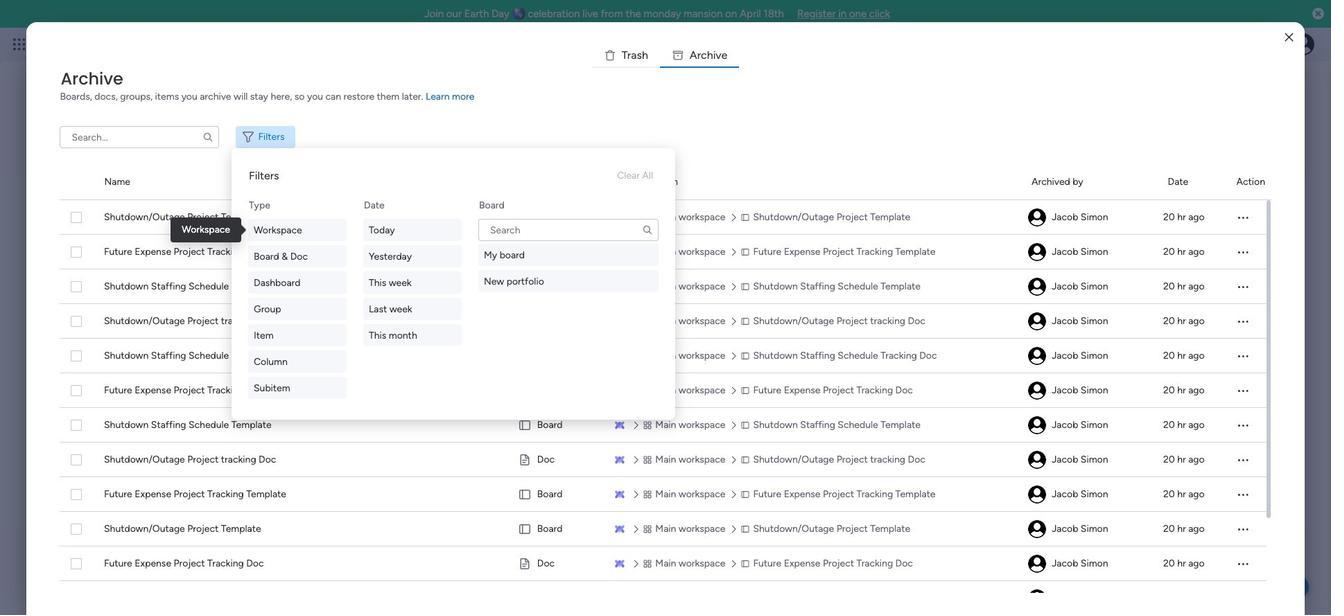 Task type: vqa. For each thing, say whether or not it's contained in the screenshot.
5th row from the top of the page
yes



Task type: describe. For each thing, give the bounding box(es) containing it.
jacob simon image for 11th "row" from the bottom of the page
[[1029, 243, 1047, 261]]

jacob simon image for 2nd "row" from the bottom
[[1029, 556, 1047, 574]]

2 column header from the left
[[616, 165, 1015, 200]]

2 menu image from the top
[[1237, 558, 1251, 572]]

9 row from the top
[[60, 478, 1267, 513]]

7 row from the top
[[60, 409, 1267, 443]]

Search for items in the recycle bin search field
[[60, 126, 219, 148]]

6 row from the top
[[60, 374, 1267, 409]]

8 row from the top
[[60, 443, 1267, 478]]

close image
[[1286, 32, 1294, 43]]

search image for search for items in the recycle bin search box
[[203, 132, 214, 143]]

1 row from the top
[[60, 200, 1267, 235]]

4 row from the top
[[60, 304, 1267, 339]]

1 menu image from the top
[[1237, 211, 1251, 225]]

jacob simon image for 1st "row"
[[1029, 209, 1047, 227]]



Task type: locate. For each thing, give the bounding box(es) containing it.
table
[[60, 165, 1272, 616]]

0 vertical spatial menu image
[[1237, 211, 1251, 225]]

None search field
[[60, 126, 219, 148]]

4 jacob simon image from the top
[[1029, 417, 1047, 435]]

search image for 'search' "search box"
[[642, 225, 653, 236]]

row
[[60, 200, 1267, 235], [60, 235, 1267, 270], [60, 270, 1267, 304], [60, 304, 1267, 339], [60, 339, 1267, 374], [60, 374, 1267, 409], [60, 409, 1267, 443], [60, 443, 1267, 478], [60, 478, 1267, 513], [60, 513, 1267, 547], [60, 547, 1267, 582], [60, 582, 1267, 616]]

0 horizontal spatial search image
[[203, 132, 214, 143]]

None search field
[[479, 219, 659, 241]]

select product image
[[12, 37, 26, 51]]

row group
[[60, 165, 1272, 200]]

5 column header from the left
[[1237, 165, 1272, 200]]

3 jacob simon image from the top
[[1029, 313, 1047, 331]]

2 jacob simon image from the top
[[1029, 243, 1047, 261]]

1 vertical spatial menu image
[[1237, 558, 1251, 572]]

2 row from the top
[[60, 235, 1267, 270]]

jacob simon image
[[1029, 209, 1047, 227], [1029, 243, 1047, 261], [1029, 313, 1047, 331], [1029, 417, 1047, 435], [1029, 556, 1047, 574]]

0 vertical spatial search image
[[203, 132, 214, 143]]

1 jacob simon image from the top
[[1029, 209, 1047, 227]]

11 row from the top
[[60, 547, 1267, 582]]

3 row from the top
[[60, 270, 1267, 304]]

search image
[[203, 132, 214, 143], [642, 225, 653, 236]]

menu image
[[1237, 211, 1251, 225], [1237, 558, 1251, 572]]

5 jacob simon image from the top
[[1029, 556, 1047, 574]]

1 horizontal spatial search image
[[642, 225, 653, 236]]

jacob simon image
[[1293, 33, 1315, 55], [1029, 278, 1047, 296], [1029, 347, 1047, 366], [1029, 382, 1047, 400], [1029, 452, 1047, 470], [1029, 486, 1047, 504], [1029, 521, 1047, 539]]

5 row from the top
[[60, 339, 1267, 374]]

1 vertical spatial search image
[[642, 225, 653, 236]]

10 row from the top
[[60, 513, 1267, 547]]

12 row from the top
[[60, 582, 1267, 616]]

column header
[[104, 165, 503, 200], [616, 165, 1015, 200], [1032, 165, 1152, 200], [1168, 165, 1220, 200], [1237, 165, 1272, 200]]

3 column header from the left
[[1032, 165, 1152, 200]]

jacob simon image for 6th "row" from the bottom of the page
[[1029, 417, 1047, 435]]

cell
[[518, 200, 598, 235], [1028, 200, 1147, 235], [518, 235, 598, 270], [1028, 235, 1147, 270], [1233, 235, 1267, 270], [518, 270, 598, 304], [1028, 270, 1147, 304], [1233, 270, 1267, 304], [1028, 304, 1147, 339], [1233, 304, 1267, 339], [1028, 339, 1147, 374], [1233, 339, 1267, 374], [1028, 374, 1147, 409], [1233, 374, 1267, 409], [518, 409, 598, 443], [1028, 409, 1147, 443], [1233, 409, 1267, 443], [518, 443, 598, 478], [1028, 443, 1147, 478], [1233, 443, 1267, 478], [518, 478, 598, 513], [1028, 478, 1147, 513], [1233, 478, 1267, 513], [518, 513, 598, 547], [1028, 513, 1147, 547], [1233, 513, 1267, 547], [518, 547, 598, 582], [1028, 547, 1147, 582], [60, 582, 88, 616], [614, 582, 1012, 616], [1028, 582, 1147, 616], [1233, 582, 1267, 616]]

4 column header from the left
[[1168, 165, 1220, 200]]

1 column header from the left
[[104, 165, 503, 200]]

Search search field
[[479, 219, 659, 241]]



